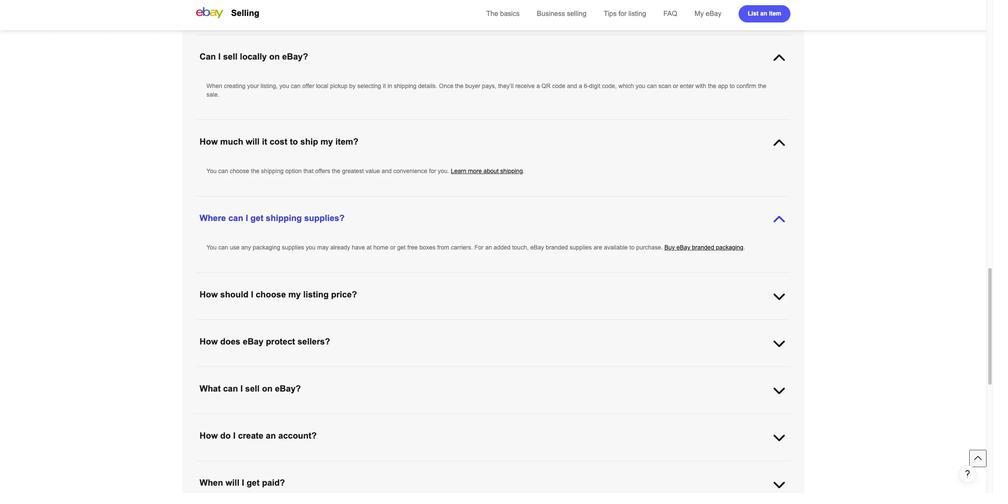 Task type: describe. For each thing, give the bounding box(es) containing it.
the left app
[[708, 83, 716, 89]]

pickup
[[330, 83, 348, 89]]

ebay up my ebay
[[716, 0, 730, 4]]

business selling link
[[537, 10, 587, 17]]

price?
[[331, 290, 357, 299]]

0 horizontal spatial choose
[[230, 168, 249, 175]]

your inside when creating your listing, you can offer local pickup by selecting it in shipping details. once the buyer pays, they'll receive a qr code and a 6-digit code, which you can scan or enter with the app to confirm the sale.
[[247, 83, 259, 89]]

should
[[220, 290, 249, 299]]

faq link
[[664, 10, 677, 17]]

but
[[298, 0, 306, 4]]

how should i choose my listing price?
[[200, 290, 357, 299]]

2 vertical spatial from
[[437, 244, 449, 251]]

receive inside ebay provides recommendations, but you can choose a preferred shipping carrier. can't make it to your local dropoff? some offer free "ship from home" pickup. print your shipping labels with ebay to receive a discount from the carriers we work with. if you don't have a printer, we also offer qr codes for ebay labels.
[[738, 0, 758, 4]]

2 horizontal spatial price
[[505, 321, 518, 327]]

ebay right purchase.
[[677, 244, 690, 251]]

you right 'items.' at the left of the page
[[494, 321, 503, 327]]

ebay left labels.
[[459, 6, 473, 13]]

1 vertical spatial get
[[397, 244, 406, 251]]

learn more about shipping link
[[451, 168, 523, 175]]

tips
[[604, 10, 617, 17]]

items.
[[462, 321, 478, 327]]

carriers.
[[451, 244, 473, 251]]

i for an
[[233, 431, 236, 441]]

any
[[241, 244, 251, 251]]

it—auction
[[647, 321, 676, 327]]

at
[[367, 244, 372, 251]]

shipping left supplies?
[[266, 213, 302, 223]]

discount
[[207, 6, 229, 13]]

list
[[748, 10, 759, 17]]

similar
[[443, 321, 460, 327]]

a left preferred
[[352, 0, 355, 4]]

0 vertical spatial more
[[468, 168, 482, 175]]

you for how
[[207, 168, 217, 175]]

0 horizontal spatial free
[[407, 244, 418, 251]]

preferred
[[357, 0, 382, 4]]

which
[[619, 83, 634, 89]]

ebay provides recommendations, but you can choose a preferred shipping carrier. can't make it to your local dropoff? some offer free "ship from home" pickup. print your shipping labels with ebay to receive a discount from the carriers we work with. if you don't have a printer, we also offer qr codes for ebay labels.
[[207, 0, 763, 13]]

you left may
[[306, 244, 316, 251]]

touch,
[[512, 244, 529, 251]]

shipping up faq
[[662, 0, 684, 4]]

get for paid?
[[247, 478, 260, 488]]

1 horizontal spatial my
[[321, 137, 333, 146]]

1 horizontal spatial listing
[[629, 10, 646, 17]]

can
[[200, 52, 216, 61]]

faq
[[664, 10, 677, 17]]

account?
[[278, 431, 317, 441]]

confirm
[[737, 83, 756, 89]]

0 horizontal spatial price
[[228, 329, 241, 336]]

how inside for most items, we can provide a price recommendation for you based on recently sold, similar items. how you price your item can depend on how you prefer to sell it—auction or buy it now. choose a lower starting price for auctions to create more interest.
[[480, 321, 492, 327]]

offers
[[315, 168, 330, 175]]

1 horizontal spatial .
[[744, 244, 745, 251]]

home"
[[595, 0, 612, 4]]

once
[[439, 83, 454, 89]]

0 horizontal spatial my
[[288, 290, 301, 299]]

local inside ebay provides recommendations, but you can choose a preferred shipping carrier. can't make it to your local dropoff? some offer free "ship from home" pickup. print your shipping labels with ebay to receive a discount from the carriers we work with. if you don't have a printer, we also offer qr codes for ebay labels.
[[485, 0, 497, 4]]

can inside ebay provides recommendations, but you can choose a preferred shipping carrier. can't make it to your local dropoff? some offer free "ship from home" pickup. print your shipping labels with ebay to receive a discount from the carriers we work with. if you don't have a printer, we also offer qr codes for ebay labels.
[[319, 0, 329, 4]]

i for my
[[251, 290, 253, 299]]

local inside when creating your listing, you can offer local pickup by selecting it in shipping details. once the buyer pays, they'll receive a qr code and a 6-digit code, which you can scan or enter with the app to confirm the sale.
[[316, 83, 328, 89]]

you right which
[[636, 83, 645, 89]]

a left code
[[537, 83, 540, 89]]

you right how
[[601, 321, 611, 327]]

sell inside for most items, we can provide a price recommendation for you based on recently sold, similar items. how you price your item can depend on how you prefer to sell it—auction or buy it now. choose a lower starting price for auctions to create more interest.
[[636, 321, 646, 327]]

1 branded from the left
[[546, 244, 568, 251]]

can down much
[[218, 168, 228, 175]]

ebay up discount
[[207, 0, 220, 4]]

business selling
[[537, 10, 587, 17]]

you right if
[[319, 6, 329, 13]]

a right provide
[[292, 321, 296, 327]]

printer,
[[366, 6, 384, 13]]

my
[[695, 10, 704, 17]]

when will i get paid?
[[200, 478, 285, 488]]

with.
[[300, 6, 313, 13]]

your inside for most items, we can provide a price recommendation for you based on recently sold, similar items. how you price your item can depend on how you prefer to sell it—auction or buy it now. choose a lower starting price for auctions to create more interest.
[[520, 321, 532, 327]]

provide
[[271, 321, 291, 327]]

with inside when creating your listing, you can offer local pickup by selecting it in shipping details. once the buyer pays, they'll receive a qr code and a 6-digit code, which you can scan or enter with the app to confirm the sale.
[[696, 83, 706, 89]]

available
[[604, 244, 628, 251]]

can left "use"
[[218, 244, 228, 251]]

sale.
[[207, 91, 219, 98]]

for inside ebay provides recommendations, but you can choose a preferred shipping carrier. can't make it to your local dropoff? some offer free "ship from home" pickup. print your shipping labels with ebay to receive a discount from the carriers we work with. if you don't have a printer, we also offer qr codes for ebay labels.
[[450, 6, 457, 13]]

your up labels.
[[471, 0, 483, 4]]

0 horizontal spatial and
[[382, 168, 392, 175]]

you can choose the shipping option that offers the greatest value and convenience for you. learn more about shipping .
[[207, 168, 525, 175]]

may
[[317, 244, 329, 251]]

it
[[697, 321, 701, 327]]

added
[[494, 244, 511, 251]]

choose
[[718, 321, 738, 327]]

or inside for most items, we can provide a price recommendation for you based on recently sold, similar items. how you price your item can depend on how you prefer to sell it—auction or buy it now. choose a lower starting price for auctions to create more interest.
[[678, 321, 684, 327]]

selling
[[567, 10, 587, 17]]

how for how do i create an account?
[[200, 431, 218, 441]]

ebay? for can i sell locally on ebay?
[[282, 52, 308, 61]]

1 horizontal spatial offer
[[408, 6, 420, 13]]

0 vertical spatial sell
[[223, 52, 238, 61]]

selling
[[231, 8, 259, 18]]

0 horizontal spatial .
[[523, 168, 525, 175]]

it inside ebay provides recommendations, but you can choose a preferred shipping carrier. can't make it to your local dropoff? some offer free "ship from home" pickup. print your shipping labels with ebay to receive a discount from the carriers we work with. if you don't have a printer, we also offer qr codes for ebay labels.
[[460, 0, 463, 4]]

purchase.
[[636, 244, 663, 251]]

what can i sell on ebay?
[[200, 384, 301, 394]]

qr inside when creating your listing, you can offer local pickup by selecting it in shipping details. once the buyer pays, they'll receive a qr code and a 6-digit code, which you can scan or enter with the app to confirm the sale.
[[542, 83, 551, 89]]

sellers?
[[298, 337, 330, 346]]

does
[[220, 337, 240, 346]]

shipping left option
[[261, 168, 284, 175]]

about
[[484, 168, 499, 175]]

to inside when creating your listing, you can offer local pickup by selecting it in shipping details. once the buyer pays, they'll receive a qr code and a 6-digit code, which you can scan or enter with the app to confirm the sale.
[[730, 83, 735, 89]]

ebay right touch,
[[530, 244, 544, 251]]

in
[[388, 83, 392, 89]]

lower
[[745, 321, 760, 327]]

shipping inside when creating your listing, you can offer local pickup by selecting it in shipping details. once the buyer pays, they'll receive a qr code and a 6-digit code, which you can scan or enter with the app to confirm the sale.
[[394, 83, 417, 89]]

0 vertical spatial for
[[475, 244, 484, 251]]

most
[[217, 321, 230, 327]]

learn
[[451, 168, 466, 175]]

how does ebay protect sellers?
[[200, 337, 330, 346]]

code,
[[602, 83, 617, 89]]

1 vertical spatial or
[[390, 244, 396, 251]]

for most items, we can provide a price recommendation for you based on recently sold, similar items. how you price your item can depend on how you prefer to sell it—auction or buy it now. choose a lower starting price for auctions to create more interest.
[[207, 321, 760, 336]]

based
[[379, 321, 395, 327]]

my ebay
[[695, 10, 722, 17]]

a up list an item
[[759, 0, 763, 4]]

can i sell locally on ebay?
[[200, 52, 308, 61]]

items,
[[232, 321, 248, 327]]

ship
[[300, 137, 318, 146]]

that
[[303, 168, 314, 175]]

home
[[373, 244, 389, 251]]

how much will it cost to ship my item?
[[200, 137, 359, 146]]

it inside when creating your listing, you can offer local pickup by selecting it in shipping details. once the buyer pays, they'll receive a qr code and a 6-digit code, which you can scan or enter with the app to confirm the sale.
[[383, 83, 386, 89]]

pickup.
[[613, 0, 633, 4]]

the basics
[[486, 10, 520, 17]]

business
[[537, 10, 565, 17]]

qr inside ebay provides recommendations, but you can choose a preferred shipping carrier. can't make it to your local dropoff? some offer free "ship from home" pickup. print your shipping labels with ebay to receive a discount from the carriers we work with. if you don't have a printer, we also offer qr codes for ebay labels.
[[422, 6, 431, 13]]

now.
[[702, 321, 716, 327]]

can right the listing,
[[291, 83, 301, 89]]

i for shipping
[[246, 213, 248, 223]]

0 horizontal spatial buy
[[665, 244, 675, 251]]

or inside when creating your listing, you can offer local pickup by selecting it in shipping details. once the buyer pays, they'll receive a qr code and a 6-digit code, which you can scan or enter with the app to confirm the sale.
[[673, 83, 678, 89]]

prefer
[[612, 321, 628, 327]]

get for shipping
[[250, 213, 263, 223]]

1 vertical spatial have
[[352, 244, 365, 251]]

ebay down auctions
[[243, 337, 263, 346]]

dropoff?
[[499, 0, 521, 4]]

scan
[[659, 83, 671, 89]]

the right confirm
[[758, 83, 767, 89]]

we inside for most items, we can provide a price recommendation for you based on recently sold, similar items. how you price your item can depend on how you prefer to sell it—auction or buy it now. choose a lower starting price for auctions to create more interest.
[[250, 321, 258, 327]]

you can use any packaging supplies you may already have at home or get free boxes from carriers. for an added touch, ebay branded supplies are available to purchase. buy ebay branded packaging .
[[207, 244, 745, 251]]

receive inside when creating your listing, you can offer local pickup by selecting it in shipping details. once the buyer pays, they'll receive a qr code and a 6-digit code, which you can scan or enter with the app to confirm the sale.
[[515, 83, 535, 89]]

more inside for most items, we can provide a price recommendation for you based on recently sold, similar items. how you price your item can depend on how you prefer to sell it—auction or buy it now. choose a lower starting price for auctions to create more interest.
[[301, 329, 315, 336]]

they'll
[[498, 83, 514, 89]]

creating
[[224, 83, 246, 89]]

a left the lower
[[740, 321, 743, 327]]

codes
[[432, 6, 448, 13]]

1 horizontal spatial we
[[276, 6, 284, 13]]

locally
[[240, 52, 267, 61]]

can't
[[428, 0, 442, 4]]

are
[[594, 244, 602, 251]]

digit
[[589, 83, 600, 89]]

selecting
[[357, 83, 381, 89]]

carrier.
[[408, 0, 426, 4]]

you right the listing,
[[279, 83, 289, 89]]

for left the based
[[359, 321, 366, 327]]

the inside ebay provides recommendations, but you can choose a preferred shipping carrier. can't make it to your local dropoff? some offer free "ship from home" pickup. print your shipping labels with ebay to receive a discount from the carriers we work with. if you don't have a printer, we also offer qr codes for ebay labels.
[[244, 6, 253, 13]]

how for how should i choose my listing price?
[[200, 290, 218, 299]]

the right offers at left top
[[332, 168, 340, 175]]

item?
[[335, 137, 359, 146]]

do
[[220, 431, 231, 441]]

for left you. at the left of the page
[[429, 168, 436, 175]]

the down how much will it cost to ship my item?
[[251, 168, 259, 175]]

a left 6-
[[579, 83, 582, 89]]

can left depend
[[546, 321, 556, 327]]

2 vertical spatial it
[[262, 137, 267, 146]]



Task type: locate. For each thing, give the bounding box(es) containing it.
1 vertical spatial buy
[[685, 321, 696, 327]]

how
[[200, 137, 218, 146], [200, 290, 218, 299], [480, 321, 492, 327], [200, 337, 218, 346], [200, 431, 218, 441]]

0 horizontal spatial listing
[[303, 290, 329, 299]]

and right code
[[567, 83, 577, 89]]

0 horizontal spatial sell
[[223, 52, 238, 61]]

an left added
[[485, 244, 492, 251]]

1 vertical spatial an
[[485, 244, 492, 251]]

1 horizontal spatial will
[[246, 137, 260, 146]]

sell left it—auction
[[636, 321, 646, 327]]

1 vertical spatial offer
[[408, 6, 420, 13]]

the
[[244, 6, 253, 13], [455, 83, 464, 89], [708, 83, 716, 89], [758, 83, 767, 89], [251, 168, 259, 175], [332, 168, 340, 175]]

qr down can't
[[422, 6, 431, 13]]

price right 'items.' at the left of the page
[[505, 321, 518, 327]]

item left depend
[[533, 321, 545, 327]]

the left carriers
[[244, 6, 253, 13]]

ebay right my
[[706, 10, 722, 17]]

or right the scan
[[673, 83, 678, 89]]

an left account?
[[266, 431, 276, 441]]

if
[[314, 6, 318, 13]]

i right can
[[218, 52, 221, 61]]

also
[[395, 6, 406, 13]]

how
[[588, 321, 599, 327]]

1 vertical spatial will
[[226, 478, 239, 488]]

print
[[634, 0, 647, 4]]

1 horizontal spatial qr
[[542, 83, 551, 89]]

how left should
[[200, 290, 218, 299]]

offer up 'business'
[[540, 0, 552, 4]]

from right boxes
[[437, 244, 449, 251]]

when for when will i get paid?
[[200, 478, 223, 488]]

price
[[297, 321, 310, 327], [505, 321, 518, 327], [228, 329, 241, 336]]

an right list
[[760, 10, 767, 17]]

0 horizontal spatial receive
[[515, 83, 535, 89]]

can left the scan
[[647, 83, 657, 89]]

2 vertical spatial offer
[[302, 83, 314, 89]]

1 horizontal spatial buy
[[685, 321, 696, 327]]

boxes
[[419, 244, 436, 251]]

1 horizontal spatial item
[[769, 10, 782, 17]]

supplies left are
[[570, 244, 592, 251]]

0 vertical spatial free
[[554, 0, 564, 4]]

an
[[760, 10, 767, 17], [485, 244, 492, 251], [266, 431, 276, 441]]

0 horizontal spatial for
[[207, 321, 216, 327]]

0 vertical spatial listing
[[629, 10, 646, 17]]

how left much
[[200, 137, 218, 146]]

0 horizontal spatial it
[[262, 137, 267, 146]]

from
[[581, 0, 593, 4], [231, 6, 243, 13], [437, 244, 449, 251]]

carriers
[[255, 6, 275, 13]]

value
[[366, 168, 380, 175]]

2 horizontal spatial offer
[[540, 0, 552, 4]]

listing down print
[[629, 10, 646, 17]]

i for on
[[240, 384, 243, 394]]

we up auctions
[[250, 321, 258, 327]]

your left the listing,
[[247, 83, 259, 89]]

how for how much will it cost to ship my item?
[[200, 137, 218, 146]]

labels.
[[474, 6, 492, 13]]

buy inside for most items, we can provide a price recommendation for you based on recently sold, similar items. how you price your item can depend on how you prefer to sell it—auction or buy it now. choose a lower starting price for auctions to create more interest.
[[685, 321, 696, 327]]

have left at
[[352, 244, 365, 251]]

2 horizontal spatial we
[[386, 6, 393, 13]]

you left the based
[[368, 321, 377, 327]]

supplies
[[282, 244, 304, 251], [570, 244, 592, 251]]

you for where
[[207, 244, 217, 251]]

0 vertical spatial with
[[704, 0, 714, 4]]

buy ebay branded packaging link
[[665, 244, 744, 251]]

1 vertical spatial qr
[[542, 83, 551, 89]]

offer left 'pickup'
[[302, 83, 314, 89]]

0 vertical spatial my
[[321, 137, 333, 146]]

price up sellers?
[[297, 321, 310, 327]]

2 vertical spatial or
[[678, 321, 684, 327]]

1 horizontal spatial local
[[485, 0, 497, 4]]

the right once
[[455, 83, 464, 89]]

2 horizontal spatial an
[[760, 10, 767, 17]]

depend
[[558, 321, 578, 327]]

help, opens dialogs image
[[963, 470, 972, 479]]

have right don't
[[346, 6, 359, 13]]

choose down much
[[230, 168, 249, 175]]

2 you from the top
[[207, 244, 217, 251]]

0 horizontal spatial qr
[[422, 6, 431, 13]]

where can i get shipping supplies?
[[200, 213, 345, 223]]

enter
[[680, 83, 694, 89]]

1 vertical spatial local
[[316, 83, 328, 89]]

0 horizontal spatial we
[[250, 321, 258, 327]]

with inside ebay provides recommendations, but you can choose a preferred shipping carrier. can't make it to your local dropoff? some offer free "ship from home" pickup. print your shipping labels with ebay to receive a discount from the carriers we work with. if you don't have a printer, we also offer qr codes for ebay labels.
[[704, 0, 714, 4]]

0 horizontal spatial packaging
[[253, 244, 280, 251]]

app
[[718, 83, 728, 89]]

local left 'pickup'
[[316, 83, 328, 89]]

0 horizontal spatial an
[[266, 431, 276, 441]]

1 horizontal spatial more
[[468, 168, 482, 175]]

convenience
[[393, 168, 427, 175]]

ebay? for what can i sell on ebay?
[[275, 384, 301, 394]]

1 vertical spatial when
[[200, 478, 223, 488]]

will
[[246, 137, 260, 146], [226, 478, 239, 488]]

1 vertical spatial and
[[382, 168, 392, 175]]

to
[[465, 0, 470, 4], [731, 0, 736, 4], [730, 83, 735, 89], [290, 137, 298, 146], [630, 244, 635, 251], [630, 321, 635, 327], [276, 329, 281, 336]]

it
[[460, 0, 463, 4], [383, 83, 386, 89], [262, 137, 267, 146]]

1 packaging from the left
[[253, 244, 280, 251]]

1 vertical spatial choose
[[230, 168, 249, 175]]

interest.
[[316, 329, 338, 336]]

0 vertical spatial you
[[207, 168, 217, 175]]

1 horizontal spatial receive
[[738, 0, 758, 4]]

free inside ebay provides recommendations, but you can choose a preferred shipping carrier. can't make it to your local dropoff? some offer free "ship from home" pickup. print your shipping labels with ebay to receive a discount from the carriers we work with. if you don't have a printer, we also offer qr codes for ebay labels.
[[554, 0, 564, 4]]

create right do
[[238, 431, 263, 441]]

supplies?
[[304, 213, 345, 223]]

offer
[[540, 0, 552, 4], [408, 6, 420, 13], [302, 83, 314, 89]]

choose up don't
[[331, 0, 350, 4]]

use
[[230, 244, 240, 251]]

for right the carriers.
[[475, 244, 484, 251]]

an inside list an item link
[[760, 10, 767, 17]]

will right much
[[246, 137, 260, 146]]

from right "ship
[[581, 0, 593, 4]]

it right the "make"
[[460, 0, 463, 4]]

my ebay link
[[695, 10, 722, 17]]

1 horizontal spatial sell
[[245, 384, 260, 394]]

create down provide
[[282, 329, 299, 336]]

1 horizontal spatial from
[[437, 244, 449, 251]]

1 horizontal spatial for
[[475, 244, 484, 251]]

can right but
[[319, 0, 329, 4]]

where
[[200, 213, 226, 223]]

paid?
[[262, 478, 285, 488]]

get
[[250, 213, 263, 223], [397, 244, 406, 251], [247, 478, 260, 488]]

2 packaging from the left
[[716, 244, 744, 251]]

how left do
[[200, 431, 218, 441]]

ebay
[[207, 0, 220, 4], [716, 0, 730, 4], [459, 6, 473, 13], [706, 10, 722, 17], [530, 244, 544, 251], [677, 244, 690, 251], [243, 337, 263, 346]]

1 horizontal spatial free
[[554, 0, 564, 4]]

1 vertical spatial listing
[[303, 290, 329, 299]]

can right where at left
[[228, 213, 243, 223]]

buy left it on the bottom of page
[[685, 321, 696, 327]]

don't
[[331, 6, 344, 13]]

when inside when creating your listing, you can offer local pickup by selecting it in shipping details. once the buyer pays, they'll receive a qr code and a 6-digit code, which you can scan or enter with the app to confirm the sale.
[[207, 83, 222, 89]]

0 vertical spatial .
[[523, 168, 525, 175]]

by
[[349, 83, 356, 89]]

0 horizontal spatial offer
[[302, 83, 314, 89]]

with
[[704, 0, 714, 4], [696, 83, 706, 89]]

can up auctions
[[259, 321, 269, 327]]

0 vertical spatial item
[[769, 10, 782, 17]]

or
[[673, 83, 678, 89], [390, 244, 396, 251], [678, 321, 684, 327]]

2 horizontal spatial choose
[[331, 0, 350, 4]]

1 vertical spatial item
[[533, 321, 545, 327]]

branded
[[546, 244, 568, 251], [692, 244, 714, 251]]

i left the paid?
[[242, 478, 244, 488]]

listing left price?
[[303, 290, 329, 299]]

recommendations,
[[247, 0, 296, 4]]

choose inside ebay provides recommendations, but you can choose a preferred shipping carrier. can't make it to your local dropoff? some offer free "ship from home" pickup. print your shipping labels with ebay to receive a discount from the carriers we work with. if you don't have a printer, we also offer qr codes for ebay labels.
[[331, 0, 350, 4]]

1 vertical spatial more
[[301, 329, 315, 336]]

and right value
[[382, 168, 392, 175]]

free
[[554, 0, 564, 4], [407, 244, 418, 251]]

more
[[468, 168, 482, 175], [301, 329, 315, 336]]

sell right what
[[245, 384, 260, 394]]

protect
[[266, 337, 295, 346]]

packaging
[[253, 244, 280, 251], [716, 244, 744, 251]]

offer inside when creating your listing, you can offer local pickup by selecting it in shipping details. once the buyer pays, they'll receive a qr code and a 6-digit code, which you can scan or enter with the app to confirm the sale.
[[302, 83, 314, 89]]

create inside for most items, we can provide a price recommendation for you based on recently sold, similar items. how you price your item can depend on how you prefer to sell it—auction or buy it now. choose a lower starting price for auctions to create more interest.
[[282, 329, 299, 336]]

you up if
[[308, 0, 318, 4]]

1 vertical spatial receive
[[515, 83, 535, 89]]

1 horizontal spatial it
[[383, 83, 386, 89]]

greatest
[[342, 168, 364, 175]]

get up any
[[250, 213, 263, 223]]

item inside for most items, we can provide a price recommendation for you based on recently sold, similar items. how you price your item can depend on how you prefer to sell it—auction or buy it now. choose a lower starting price for auctions to create more interest.
[[533, 321, 545, 327]]

we left the also
[[386, 6, 393, 13]]

2 vertical spatial an
[[266, 431, 276, 441]]

your
[[471, 0, 483, 4], [648, 0, 660, 4], [247, 83, 259, 89], [520, 321, 532, 327]]

1 horizontal spatial an
[[485, 244, 492, 251]]

2 horizontal spatial it
[[460, 0, 463, 4]]

you
[[308, 0, 318, 4], [319, 6, 329, 13], [279, 83, 289, 89], [636, 83, 645, 89], [306, 244, 316, 251], [368, 321, 377, 327], [494, 321, 503, 327], [601, 321, 611, 327]]

tips for listing link
[[604, 10, 646, 17]]

1 vertical spatial for
[[207, 321, 216, 327]]

0 vertical spatial qr
[[422, 6, 431, 13]]

0 horizontal spatial more
[[301, 329, 315, 336]]

or right home at the left
[[390, 244, 396, 251]]

1 vertical spatial free
[[407, 244, 418, 251]]

2 horizontal spatial sell
[[636, 321, 646, 327]]

and inside when creating your listing, you can offer local pickup by selecting it in shipping details. once the buyer pays, they'll receive a qr code and a 6-digit code, which you can scan or enter with the app to confirm the sale.
[[567, 83, 577, 89]]

2 vertical spatial get
[[247, 478, 260, 488]]

choose
[[331, 0, 350, 4], [230, 168, 249, 175], [256, 290, 286, 299]]

auctions
[[252, 329, 274, 336]]

recommendation
[[312, 321, 357, 327]]

i up any
[[246, 213, 248, 223]]

1 horizontal spatial and
[[567, 83, 577, 89]]

with right enter
[[696, 83, 706, 89]]

how do i create an account?
[[200, 431, 317, 441]]

0 horizontal spatial from
[[231, 6, 243, 13]]

cost
[[270, 137, 287, 146]]

the
[[486, 10, 498, 17]]

0 horizontal spatial create
[[238, 431, 263, 441]]

1 horizontal spatial price
[[297, 321, 310, 327]]

shipping up the also
[[383, 0, 406, 4]]

get left the paid?
[[247, 478, 260, 488]]

offer down "carrier."
[[408, 6, 420, 13]]

when for when creating your listing, you can offer local pickup by selecting it in shipping details. once the buyer pays, they'll receive a qr code and a 6-digit code, which you can scan or enter with the app to confirm the sale.
[[207, 83, 222, 89]]

1 vertical spatial create
[[238, 431, 263, 441]]

how for how does ebay protect sellers?
[[200, 337, 218, 346]]

much
[[220, 137, 243, 146]]

can
[[319, 0, 329, 4], [291, 83, 301, 89], [647, 83, 657, 89], [218, 168, 228, 175], [228, 213, 243, 223], [218, 244, 228, 251], [259, 321, 269, 327], [546, 321, 556, 327], [223, 384, 238, 394]]

0 vertical spatial buy
[[665, 244, 675, 251]]

price up does
[[228, 329, 241, 336]]

1 you from the top
[[207, 168, 217, 175]]

0 horizontal spatial will
[[226, 478, 239, 488]]

2 branded from the left
[[692, 244, 714, 251]]

option
[[285, 168, 302, 175]]

0 horizontal spatial item
[[533, 321, 545, 327]]

sell right can
[[223, 52, 238, 61]]

for inside for most items, we can provide a price recommendation for you based on recently sold, similar items. how you price your item can depend on how you prefer to sell it—auction or buy it now. choose a lower starting price for auctions to create more interest.
[[207, 321, 216, 327]]

we
[[276, 6, 284, 13], [386, 6, 393, 13], [250, 321, 258, 327]]

1 horizontal spatial choose
[[256, 290, 286, 299]]

1 vertical spatial from
[[231, 6, 243, 13]]

item right list
[[769, 10, 782, 17]]

2 vertical spatial choose
[[256, 290, 286, 299]]

your right print
[[648, 0, 660, 4]]

0 horizontal spatial supplies
[[282, 244, 304, 251]]

0 vertical spatial or
[[673, 83, 678, 89]]

shipping right the about on the top of page
[[500, 168, 523, 175]]

make
[[444, 0, 458, 4]]

0 horizontal spatial branded
[[546, 244, 568, 251]]

i for paid?
[[242, 478, 244, 488]]

"ship
[[566, 0, 579, 4]]

2 horizontal spatial from
[[581, 0, 593, 4]]

2 vertical spatial sell
[[245, 384, 260, 394]]

or left it on the bottom of page
[[678, 321, 684, 327]]

we down the recommendations,
[[276, 6, 284, 13]]

0 vertical spatial receive
[[738, 0, 758, 4]]

1 vertical spatial my
[[288, 290, 301, 299]]

1 vertical spatial it
[[383, 83, 386, 89]]

0 vertical spatial from
[[581, 0, 593, 4]]

1 horizontal spatial create
[[282, 329, 299, 336]]

1 vertical spatial .
[[744, 244, 745, 251]]

shipping
[[383, 0, 406, 4], [662, 0, 684, 4], [394, 83, 417, 89], [261, 168, 284, 175], [500, 168, 523, 175], [266, 213, 302, 223]]

a
[[352, 0, 355, 4], [759, 0, 763, 4], [360, 6, 364, 13], [537, 83, 540, 89], [579, 83, 582, 89], [292, 321, 296, 327], [740, 321, 743, 327]]

2 supplies from the left
[[570, 244, 592, 251]]

you
[[207, 168, 217, 175], [207, 244, 217, 251]]

i right what
[[240, 384, 243, 394]]

receive up list
[[738, 0, 758, 4]]

local
[[485, 0, 497, 4], [316, 83, 328, 89]]

list an item link
[[739, 5, 791, 22]]

for down pickup.
[[619, 10, 627, 17]]

for down the "make"
[[450, 6, 457, 13]]

details.
[[418, 83, 437, 89]]

starting
[[207, 329, 226, 336]]

pays,
[[482, 83, 497, 89]]

have inside ebay provides recommendations, but you can choose a preferred shipping carrier. can't make it to your local dropoff? some offer free "ship from home" pickup. print your shipping labels with ebay to receive a discount from the carriers we work with. if you don't have a printer, we also offer qr codes for ebay labels.
[[346, 6, 359, 13]]

more left the about on the top of page
[[468, 168, 482, 175]]

get right home at the left
[[397, 244, 406, 251]]

0 vertical spatial offer
[[540, 0, 552, 4]]

code
[[552, 83, 565, 89]]

1 horizontal spatial packaging
[[716, 244, 744, 251]]

receive
[[738, 0, 758, 4], [515, 83, 535, 89]]

for up starting
[[207, 321, 216, 327]]

0 vertical spatial will
[[246, 137, 260, 146]]

what
[[200, 384, 221, 394]]

0 vertical spatial choose
[[331, 0, 350, 4]]

0 vertical spatial create
[[282, 329, 299, 336]]

recently
[[406, 321, 427, 327]]

1 supplies from the left
[[282, 244, 304, 251]]

1 vertical spatial you
[[207, 244, 217, 251]]

for down items,
[[243, 329, 250, 336]]

a down preferred
[[360, 6, 364, 13]]

it left cost
[[262, 137, 267, 146]]

my right ship
[[321, 137, 333, 146]]

can right what
[[223, 384, 238, 394]]



Task type: vqa. For each thing, say whether or not it's contained in the screenshot.
the Buy in $99.99 Buy It Now Free shipping Save up to 7% when you buy more
no



